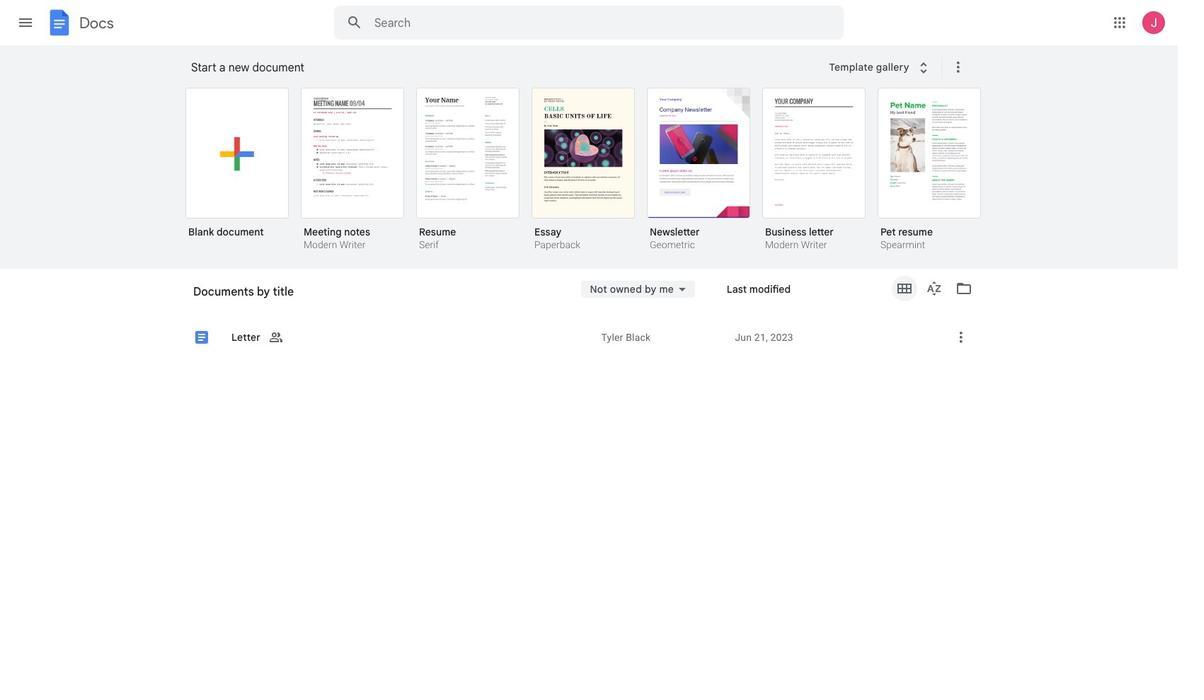 Task type: locate. For each thing, give the bounding box(es) containing it.
heading
[[191, 45, 820, 91], [182, 269, 559, 314]]

medium image
[[193, 329, 210, 346]]

option
[[182, 64, 982, 682], [185, 88, 289, 248], [301, 88, 404, 253], [416, 88, 520, 253], [532, 88, 635, 253], [647, 88, 750, 253], [762, 88, 866, 253], [878, 88, 981, 253]]

list box
[[185, 85, 999, 270]]

None search field
[[334, 6, 844, 40]]

last opened by me jun 21, 2023 element
[[735, 330, 931, 344]]



Task type: vqa. For each thing, say whether or not it's contained in the screenshot.
bottommost heading
yes



Task type: describe. For each thing, give the bounding box(es) containing it.
more actions. popup button. image
[[953, 329, 970, 346]]

more actions. image
[[947, 59, 967, 76]]

main menu image
[[17, 14, 34, 31]]

owned by tyler black element
[[601, 330, 724, 344]]

search image
[[340, 8, 369, 37]]

grid view image
[[896, 280, 913, 297]]

Search bar text field
[[374, 16, 808, 30]]

1 vertical spatial heading
[[182, 269, 559, 314]]

template gallery image
[[915, 59, 932, 76]]

0 vertical spatial heading
[[191, 45, 820, 91]]

letter google docs element
[[224, 64, 593, 682]]



